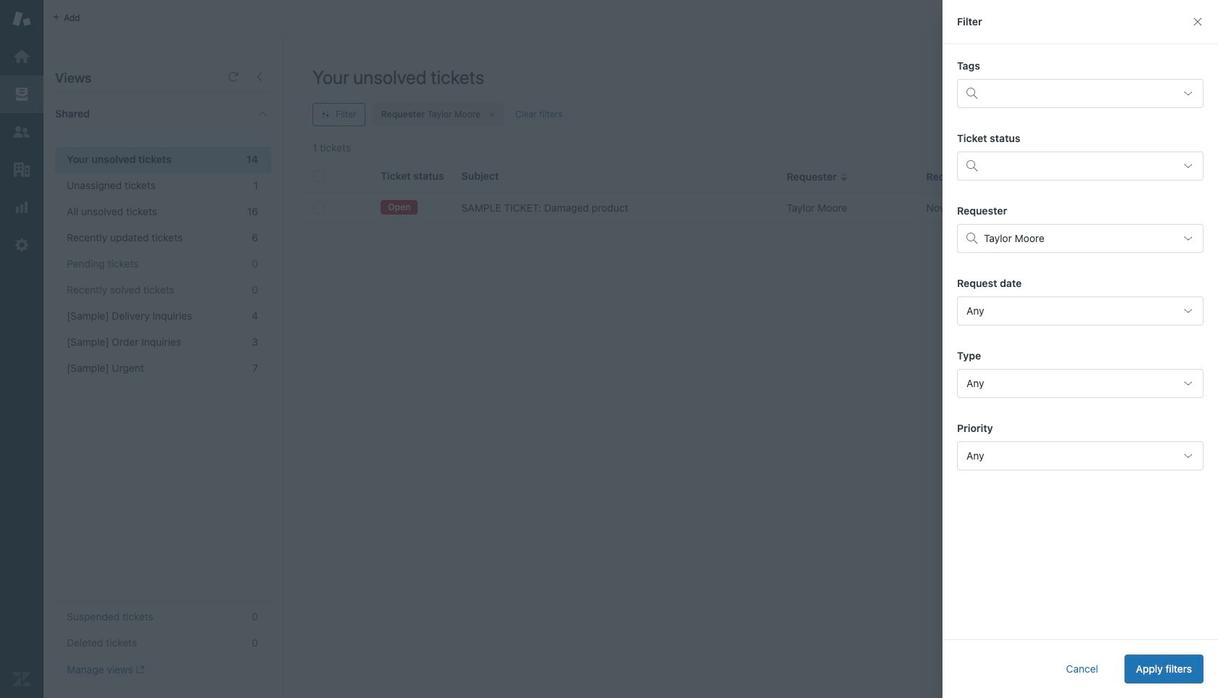 Task type: locate. For each thing, give the bounding box(es) containing it.
None field
[[986, 154, 1173, 178], [957, 297, 1204, 326], [957, 369, 1204, 398], [957, 442, 1204, 471], [986, 154, 1173, 178], [957, 297, 1204, 326], [957, 369, 1204, 398], [957, 442, 1204, 471]]

dialog
[[943, 0, 1218, 698]]

heading
[[44, 92, 283, 136]]

zendesk image
[[12, 670, 31, 689]]

opens in a new tab image
[[133, 666, 144, 675]]

row
[[302, 194, 1207, 223]]

zendesk support image
[[12, 9, 31, 28]]

reporting image
[[12, 198, 31, 217]]

get started image
[[12, 47, 31, 66]]

views image
[[12, 85, 31, 104]]

refresh views pane image
[[228, 71, 239, 83]]



Task type: vqa. For each thing, say whether or not it's contained in the screenshot.
Get Started 'image'
yes



Task type: describe. For each thing, give the bounding box(es) containing it.
admin image
[[12, 236, 31, 255]]

remove image
[[488, 110, 497, 119]]

organizations image
[[12, 160, 31, 179]]

hide panel views image
[[254, 71, 265, 83]]

customers image
[[12, 123, 31, 141]]

main element
[[0, 0, 44, 698]]

close drawer image
[[1192, 16, 1204, 28]]



